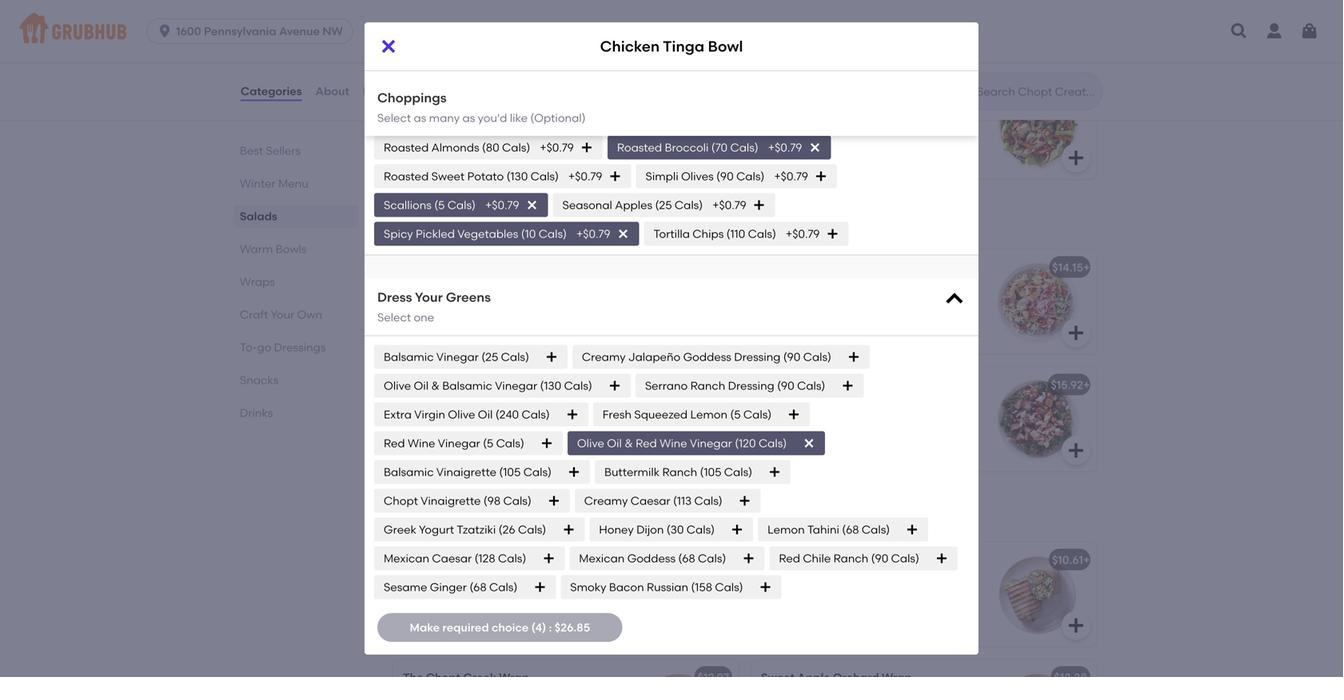Task type: vqa. For each thing, say whether or not it's contained in the screenshot.
veggies
no



Task type: locate. For each thing, give the bounding box(es) containing it.
red inside grilled chicken, carrots, roasted broccoli, pickled red onions, roasted almonds, spinach, romaine
[[853, 124, 871, 138]]

chips, down mexican caesar wrap
[[799, 592, 831, 606]]

chips down choppings
[[408, 112, 439, 126]]

balsamic up chopt
[[384, 465, 434, 479]]

warm down salads
[[240, 242, 273, 256]]

creamy for creamy caesar (113 cals)
[[585, 494, 628, 508]]

mexican for mexican caesar (128 cals)
[[384, 552, 430, 565]]

creamy up the honey
[[585, 494, 628, 508]]

beans,
[[436, 332, 472, 346]]

wrap for mexican caesar wrap
[[854, 553, 884, 567]]

0 horizontal spatial spicy
[[384, 227, 413, 241]]

2 horizontal spatial (68
[[842, 523, 860, 537]]

tomatoes, inside panko fried chicken, pepper jack cheese, corn, grape tomatoes, pickled red onions, carrots, romaine
[[513, 7, 569, 20]]

black
[[403, 332, 433, 346]]

1 horizontal spatial tortilla
[[761, 592, 796, 606]]

your for greens
[[415, 290, 443, 305]]

1 vertical spatial (68
[[679, 552, 696, 565]]

tomatoes, up (50
[[513, 7, 569, 20]]

bowls down scallions (5 cals)
[[445, 212, 495, 233]]

creamy down scallions,
[[582, 350, 626, 364]]

0 vertical spatial warm
[[390, 212, 441, 233]]

lemon down $15.33
[[691, 408, 728, 421]]

2 (105 from the left
[[700, 465, 722, 479]]

go
[[257, 341, 272, 354]]

(5 up balsamic vinaigrette (105 cals)
[[483, 437, 494, 450]]

1 horizontal spatial jack
[[804, 7, 827, 20]]

grilled for grilled chicken, carrots, roasted broccoli, pickled red onions, roasted almonds, spinach, romaine
[[761, 108, 797, 122]]

(90 up jalapeño
[[872, 552, 889, 565]]

1 horizontal spatial $10.61
[[1053, 553, 1084, 567]]

cheese, down beans,
[[436, 348, 478, 362]]

roasted
[[384, 141, 429, 154], [617, 141, 662, 154], [384, 170, 429, 183]]

jalapeño
[[842, 576, 890, 590]]

mexican for mexican goddess (68 cals)
[[579, 552, 625, 565]]

2 vertical spatial (130
[[540, 379, 562, 393]]

corn,
[[909, 0, 936, 4], [448, 7, 475, 20]]

pepper
[[515, 0, 554, 4], [761, 7, 801, 20]]

(10 right vegetables on the left top
[[521, 227, 536, 241]]

wraps up best seller
[[390, 505, 445, 525]]

dressing
[[735, 350, 781, 364], [728, 379, 775, 393]]

2 horizontal spatial (5
[[731, 408, 741, 421]]

kale inside the your choice of base drizzled with mexican goddess and topped with braised chicken tinga, avocado, black beans, tortilla chips, scallions, cotija cheese, marinated kale
[[541, 348, 564, 362]]

chicken tinga bowl
[[600, 38, 743, 55]]

select down the dress at the left of the page
[[378, 311, 411, 325]]

(158
[[691, 581, 713, 594]]

0 horizontal spatial kale
[[403, 595, 426, 609]]

roasted for roasted sweet potato (130 cals)
[[384, 170, 429, 183]]

sesame
[[384, 581, 427, 594]]

peppers
[[659, 26, 703, 39], [473, 54, 518, 68]]

grilled up the smoked
[[403, 108, 439, 122]]

grilled inside grilled chicken, carrots, roasted broccoli, pickled red onions, roasted almonds, spinach, romaine
[[761, 108, 797, 122]]

0 vertical spatial select
[[378, 111, 411, 125]]

0 horizontal spatial oil
[[414, 379, 429, 393]]

jack inside avocado, grape tomatoes, corn, pepper jack cheese, crispy shallots, romaine
[[804, 7, 827, 20]]

chicken, up (20
[[467, 0, 512, 4]]

chicken, for natural
[[441, 108, 486, 122]]

(90
[[750, 54, 768, 68], [717, 170, 734, 183], [784, 350, 801, 364], [778, 379, 795, 393], [872, 552, 889, 565]]

0 vertical spatial pepper
[[515, 0, 554, 4]]

1600
[[176, 24, 201, 38]]

&
[[431, 379, 440, 393], [625, 437, 633, 450], [428, 595, 437, 609]]

(113
[[673, 494, 692, 508]]

pepper down avocado,
[[761, 7, 801, 20]]

main navigation navigation
[[0, 0, 1344, 62]]

lemon left tahini
[[768, 523, 805, 537]]

red inside panko fried chicken, pepper jack cheese, corn, grape tomatoes, pickled red onions, carrots, romaine
[[445, 23, 463, 37]]

blue
[[573, 124, 596, 138]]

romaine inside aged parmesan, artisan croutons, kale & romaine
[[439, 595, 485, 609]]

mexican up sesame
[[384, 552, 430, 565]]

pita chips (130 cals)
[[384, 112, 494, 126]]

1 horizontal spatial best
[[413, 537, 433, 549]]

1 (105 from the left
[[499, 465, 521, 479]]

chips, inside the your choice of base drizzled with mexican goddess and topped with braised chicken tinga, avocado, black beans, tortilla chips, scallions, cotija cheese, marinated kale
[[513, 332, 544, 346]]

0 horizontal spatial (68
[[470, 581, 487, 594]]

artisan
[[497, 579, 535, 593]]

1 select from the top
[[378, 111, 411, 125]]

pickled inside grilled chicken, carrots, roasted broccoli, pickled red onions, roasted almonds, spinach, romaine
[[811, 124, 851, 138]]

1 horizontal spatial wraps
[[390, 505, 445, 525]]

& for balsamic
[[431, 379, 440, 393]]

peppers,
[[892, 576, 940, 590]]

avocado, inside the your choice of base drizzled with mexican goddess and topped with braised chicken tinga, avocado, black beans, tortilla chips, scallions, cotija cheese, marinated kale
[[526, 316, 577, 329]]

1 wine from the left
[[408, 437, 435, 450]]

1 horizontal spatial pickled
[[811, 124, 851, 138]]

+ for mexican caesar wrap
[[1084, 553, 1091, 567]]

$10.61 +
[[694, 553, 732, 567], [1053, 553, 1091, 567]]

lemon
[[691, 408, 728, 421], [768, 523, 805, 537]]

wine up buttermilk ranch (105 cals)
[[660, 437, 688, 450]]

vinegar down the extra virgin olive oil (240 cals)
[[438, 437, 480, 450]]

dress your greens select one
[[378, 290, 491, 325]]

roasted down purple beets (30 cals)
[[617, 141, 662, 154]]

grape inside avocado, grape tomatoes, corn, pepper jack cheese, crispy shallots, romaine
[[815, 0, 848, 4]]

mexican up cotija
[[761, 553, 808, 567]]

bowl
[[708, 38, 743, 55], [498, 378, 525, 392], [848, 378, 874, 392]]

0 vertical spatial peppers
[[659, 26, 703, 39]]

categories
[[241, 84, 302, 98]]

(120
[[735, 437, 756, 450]]

blissful harvest bowl image
[[977, 367, 1097, 471]]

(90 right olives
[[717, 170, 734, 183]]

2 grilled from the left
[[761, 108, 797, 122]]

cheese, down mexican caesar wrap
[[797, 576, 839, 590]]

warm bowls down scallions (5 cals)
[[390, 212, 495, 233]]

goddess
[[451, 299, 500, 313], [684, 350, 732, 364], [628, 552, 676, 565]]

chicken, for broccoli,
[[800, 108, 845, 122]]

chinese chicken bowl image
[[619, 367, 739, 471]]

grilled chicken, carrots, roasted broccoli, pickled red onions, roasted almonds, spinach, romaine
[[761, 108, 957, 154]]

corn, down fried
[[448, 7, 475, 20]]

chile
[[803, 552, 831, 565]]

oil for olive oil & balsamic vinegar (130 cals)
[[414, 379, 429, 393]]

your inside 'dress your greens select one'
[[415, 290, 443, 305]]

olive down chinese chicken bowl
[[448, 408, 475, 421]]

pepper inside panko fried chicken, pepper jack cheese, corn, grape tomatoes, pickled red onions, carrots, romaine
[[515, 0, 554, 4]]

ranch down creamy jalapeño goddess dressing (90 cals)
[[691, 379, 726, 393]]

0 horizontal spatial wrap
[[473, 557, 503, 570]]

0 vertical spatial (30
[[651, 112, 669, 126]]

bowl right harvest
[[848, 378, 874, 392]]

chicken up the extra virgin olive oil (240 cals)
[[450, 378, 495, 392]]

(105
[[499, 465, 521, 479], [700, 465, 722, 479]]

1 vertical spatial pepper
[[761, 7, 801, 20]]

chicken, up spinach,
[[800, 108, 845, 122]]

red left (20
[[445, 23, 463, 37]]

(68 up '(158'
[[679, 552, 696, 565]]

crispy
[[874, 7, 906, 20]]

0 horizontal spatial chicken
[[450, 378, 495, 392]]

1 horizontal spatial bowls
[[445, 212, 495, 233]]

mama lils spicy peppers (50 cals)
[[384, 54, 569, 68]]

(68 down (128
[[470, 581, 487, 594]]

1 horizontal spatial (105
[[700, 465, 722, 479]]

goddess up $15.33
[[684, 350, 732, 364]]

svg image
[[1230, 22, 1249, 41], [709, 31, 728, 50], [379, 37, 398, 56], [544, 113, 557, 125], [581, 141, 593, 154], [709, 148, 728, 167], [1067, 148, 1086, 167], [609, 170, 622, 183], [526, 199, 539, 212], [753, 199, 766, 212], [827, 228, 839, 240], [709, 323, 728, 343], [1067, 323, 1086, 343], [545, 351, 558, 364], [848, 351, 861, 364], [609, 380, 621, 392], [842, 380, 855, 392], [566, 408, 579, 421], [541, 437, 553, 450], [568, 466, 581, 479], [739, 495, 752, 508], [731, 524, 744, 536], [743, 552, 755, 565], [534, 581, 547, 594], [760, 581, 772, 594]]

1 vertical spatial select
[[378, 311, 411, 325]]

best for best sellers
[[240, 144, 263, 158]]

1 horizontal spatial bowl
[[708, 38, 743, 55]]

1 vertical spatial with
[[569, 299, 592, 313]]

(68 for ginger
[[470, 581, 487, 594]]

1 horizontal spatial corn,
[[909, 0, 936, 4]]

1 horizontal spatial spicy
[[441, 54, 471, 68]]

1 horizontal spatial lemon
[[768, 523, 805, 537]]

0 vertical spatial $14.15
[[1057, 85, 1088, 99]]

topped
[[527, 299, 567, 313]]

0 horizontal spatial bowls
[[276, 242, 307, 256]]

1 horizontal spatial choice
[[492, 621, 529, 635]]

1 vertical spatial chips,
[[799, 592, 831, 606]]

1 vertical spatial goddess
[[684, 350, 732, 364]]

2 vertical spatial (5
[[483, 437, 494, 450]]

the chopt greek wrap image
[[619, 660, 739, 677]]

best down the yogurt in the bottom left of the page
[[413, 537, 433, 549]]

tinga,
[[492, 316, 523, 329]]

chicken, up bacon,
[[441, 108, 486, 122]]

chicken, inside grilled chicken, avocado, all-natural smoked bacon, cage-free egg, blue cheese, grape tomatoes, romaine
[[441, 108, 486, 122]]

1 vertical spatial (130
[[507, 170, 528, 183]]

egg,
[[546, 124, 570, 138]]

0 vertical spatial jack
[[557, 0, 580, 4]]

to-go dressings
[[240, 341, 326, 354]]

(5
[[434, 198, 445, 212], [731, 408, 741, 421], [483, 437, 494, 450]]

dressing up blissful in the bottom right of the page
[[735, 350, 781, 364]]

spicy pickled vegetables (10 cals)
[[384, 227, 567, 241]]

bowl for chinese chicken bowl
[[498, 378, 525, 392]]

0 horizontal spatial jack
[[557, 0, 580, 4]]

2 select from the top
[[378, 311, 411, 325]]

1 horizontal spatial red
[[636, 437, 657, 450]]

(68 right tahini
[[842, 523, 860, 537]]

& up buttermilk
[[625, 437, 633, 450]]

corn, up "shallots,"
[[909, 0, 936, 4]]

1 horizontal spatial chicken
[[600, 38, 660, 55]]

(105 for ranch
[[700, 465, 722, 479]]

carrots, up (50
[[507, 23, 549, 37]]

0 horizontal spatial wraps
[[240, 275, 275, 289]]

ranch up jalapeño
[[834, 552, 869, 565]]

1 horizontal spatial wrap
[[854, 553, 884, 567]]

(10 up parmesan crisps (90 cals)
[[706, 26, 721, 39]]

1 as from the left
[[414, 111, 427, 125]]

0 horizontal spatial warm
[[240, 242, 273, 256]]

1 horizontal spatial chips,
[[799, 592, 831, 606]]

palm
[[439, 26, 466, 39]]

grilled inside grilled chicken, avocado, all-natural smoked bacon, cage-free egg, blue cheese, grape tomatoes, romaine
[[403, 108, 439, 122]]

bowls
[[445, 212, 495, 233], [276, 242, 307, 256]]

1 vertical spatial bowls
[[276, 242, 307, 256]]

roasted up scallions
[[384, 170, 429, 183]]

avocado,
[[489, 108, 540, 122], [526, 316, 577, 329]]

vinaigrette
[[437, 465, 497, 479], [421, 494, 481, 508]]

carrots, up spinach,
[[847, 108, 889, 122]]

1 vertical spatial vinaigrette
[[421, 494, 481, 508]]

kale down aged
[[403, 595, 426, 609]]

0 vertical spatial vinaigrette
[[437, 465, 497, 479]]

chips, inside cotija cheese, jalapeño peppers, tortilla chips, romaine
[[799, 592, 831, 606]]

warm bowls down salads
[[240, 242, 307, 256]]

chicken, inside grilled chicken, carrots, roasted broccoli, pickled red onions, roasted almonds, spinach, romaine
[[800, 108, 845, 122]]

grilled up broccoli,
[[761, 108, 797, 122]]

romaine inside panko fried chicken, pepper jack cheese, corn, grape tomatoes, pickled red onions, carrots, romaine
[[552, 23, 597, 37]]

0 vertical spatial onions,
[[466, 23, 505, 37]]

0 horizontal spatial chips
[[408, 112, 439, 126]]

1 grilled from the left
[[403, 108, 439, 122]]

kale caesar wrap
[[403, 557, 503, 570]]

1 vertical spatial (5
[[731, 408, 741, 421]]

bowl up (240
[[498, 378, 525, 392]]

almonds,
[[761, 141, 812, 154]]

0 horizontal spatial $10.61
[[694, 553, 725, 567]]

cheese, inside cotija cheese, jalapeño peppers, tortilla chips, romaine
[[797, 576, 839, 590]]

2 vertical spatial balsamic
[[384, 465, 434, 479]]

chinese
[[403, 378, 448, 392]]

vinaigrette for chopt
[[421, 494, 481, 508]]

oil for olive oil & red wine vinegar (120 cals)
[[607, 437, 622, 450]]

1 horizontal spatial (10
[[706, 26, 721, 39]]

grape up (20
[[478, 7, 511, 20]]

1 horizontal spatial chips
[[693, 227, 724, 241]]

dressings
[[274, 341, 326, 354]]

one
[[414, 311, 434, 325]]

(30 for dijon
[[667, 523, 684, 537]]

0 horizontal spatial olive
[[384, 379, 411, 393]]

0 vertical spatial spicy
[[441, 54, 471, 68]]

jalapeño up serrano
[[629, 350, 681, 364]]

scallions (5 cals)
[[384, 198, 476, 212]]

wine down virgin
[[408, 437, 435, 450]]

2 as from the left
[[463, 111, 475, 125]]

ranch down olive oil & red wine vinegar (120 cals)
[[663, 465, 698, 479]]

oil down fresh
[[607, 437, 622, 450]]

(130 down classic cobb salad
[[442, 112, 463, 126]]

greens
[[446, 290, 491, 305]]

avocado, up cage-
[[489, 108, 540, 122]]

1 horizontal spatial wine
[[660, 437, 688, 450]]

sesame ginger (68 cals)
[[384, 581, 518, 594]]

wrap up jalapeño
[[854, 553, 884, 567]]

pickled down panko on the top
[[403, 23, 443, 37]]

(26
[[499, 523, 516, 537]]

oil left (240
[[478, 408, 493, 421]]

& down aged
[[428, 595, 437, 609]]

0 horizontal spatial peppers
[[473, 54, 518, 68]]

(90 right crisps
[[750, 54, 768, 68]]

select
[[378, 111, 411, 125], [378, 311, 411, 325]]

chicken left tinga
[[600, 38, 660, 55]]

+$0.79 for scallions (5 cals)
[[485, 198, 520, 212]]

balsamic down the black
[[384, 350, 434, 364]]

tortilla down tinga,
[[475, 332, 510, 346]]

wrap for kale caesar wrap
[[473, 557, 503, 570]]

classic cobb salad image
[[619, 75, 739, 179]]

2 vertical spatial grape
[[448, 141, 480, 154]]

0 horizontal spatial corn,
[[448, 7, 475, 20]]

(5 for fresh squeezed lemon (5 cals)
[[731, 408, 741, 421]]

mexican up braised on the left top of the page
[[403, 299, 449, 313]]

dressing right $15.33
[[728, 379, 775, 393]]

choice left '(4)' on the left of the page
[[492, 621, 529, 635]]

scallions,
[[547, 332, 596, 346]]

$14.15 for $14.15 +
[[1053, 261, 1084, 274]]

serrano
[[645, 379, 688, 393]]

1 vertical spatial onions,
[[874, 124, 913, 138]]

svg image
[[1301, 22, 1320, 41], [157, 23, 173, 39], [809, 141, 822, 154], [815, 170, 828, 183], [617, 228, 630, 240], [944, 288, 966, 311], [788, 408, 801, 421], [803, 437, 816, 450], [709, 441, 728, 460], [1067, 441, 1086, 460], [769, 466, 782, 479], [548, 495, 561, 508], [563, 524, 575, 536], [906, 524, 919, 536], [543, 552, 555, 565], [936, 552, 949, 565], [1067, 616, 1086, 635]]

1 vertical spatial &
[[625, 437, 633, 450]]

with up topped
[[556, 283, 578, 297]]

cheese, inside the your choice of base drizzled with mexican goddess and topped with braised chicken tinga, avocado, black beans, tortilla chips, scallions, cotija cheese, marinated kale
[[436, 348, 478, 362]]

0 vertical spatial (5
[[434, 198, 445, 212]]

aged
[[403, 579, 432, 593]]

0 vertical spatial wraps
[[240, 275, 275, 289]]

mexican goddess (68 cals)
[[579, 552, 727, 565]]

0 vertical spatial creamy
[[582, 350, 626, 364]]

carrots,
[[507, 23, 549, 37], [847, 108, 889, 122]]

olive up extra
[[384, 379, 411, 393]]

balsamic vinegar (25 cals)
[[384, 350, 529, 364]]

red up buttermilk
[[636, 437, 657, 450]]

(30 right beets
[[651, 112, 669, 126]]

potato
[[468, 170, 504, 183]]

1 vertical spatial ranch
[[663, 465, 698, 479]]

goddess inside the your choice of base drizzled with mexican goddess and topped with braised chicken tinga, avocado, black beans, tortilla chips, scallions, cotija cheese, marinated kale
[[451, 299, 500, 313]]

mexican up the smoky
[[579, 552, 625, 565]]

1 vertical spatial (30
[[667, 523, 684, 537]]

0 horizontal spatial best
[[240, 144, 263, 158]]

salads
[[240, 210, 277, 223]]

menu
[[278, 177, 309, 190]]

extra virgin olive oil (240 cals)
[[384, 408, 550, 421]]

goddess down of
[[451, 299, 500, 313]]

2 wine from the left
[[660, 437, 688, 450]]

spicy down scallions
[[384, 227, 413, 241]]

pita
[[384, 112, 405, 126]]

2 vertical spatial ranch
[[834, 552, 869, 565]]

0 vertical spatial lemon
[[691, 408, 728, 421]]

0 horizontal spatial (25
[[482, 350, 499, 364]]

(80
[[482, 141, 500, 154]]

choice inside the your choice of base drizzled with mexican goddess and topped with braised chicken tinga, avocado, black beans, tortilla chips, scallions, cotija cheese, marinated kale
[[430, 283, 466, 297]]

select inside 'dress your greens select one'
[[378, 311, 411, 325]]

cheese, left crispy
[[829, 7, 871, 20]]

cotija
[[761, 576, 794, 590]]

kale inside aged parmesan, artisan croutons, kale & romaine
[[403, 595, 426, 609]]

0 vertical spatial chips,
[[513, 332, 544, 346]]

0 vertical spatial jalapeño
[[604, 26, 656, 39]]

wraps up craft
[[240, 275, 275, 289]]

goddess down the "dijon"
[[628, 552, 676, 565]]

(25 down simpli
[[655, 198, 672, 212]]

0 vertical spatial red
[[445, 23, 463, 37]]

olive down fresh
[[577, 437, 605, 450]]

2 horizontal spatial red
[[779, 552, 801, 565]]

smoky
[[571, 581, 607, 594]]

avocado, down topped
[[526, 316, 577, 329]]

1 $10.61 + from the left
[[694, 553, 732, 567]]

balsamic up the extra virgin olive oil (240 cals)
[[443, 379, 493, 393]]

+$0.79
[[504, 112, 538, 126], [540, 141, 574, 154], [768, 141, 803, 154], [569, 170, 603, 183], [775, 170, 809, 183], [485, 198, 520, 212], [713, 198, 747, 212], [577, 227, 611, 241], [786, 227, 820, 241]]

(130 right potato
[[507, 170, 528, 183]]

0 vertical spatial (68
[[842, 523, 860, 537]]

(25 for vinegar
[[482, 350, 499, 364]]

1 vertical spatial avocado,
[[526, 316, 577, 329]]

make required choice (4) : $26.85
[[410, 621, 590, 635]]

serrano ranch dressing (90 cals)
[[645, 379, 826, 393]]

tomatoes, up crispy
[[851, 0, 906, 4]]

cheese, down the smoked
[[403, 141, 445, 154]]

wrap up aged parmesan, artisan croutons, kale & romaine
[[473, 557, 503, 570]]

avocado, inside grilled chicken, avocado, all-natural smoked bacon, cage-free egg, blue cheese, grape tomatoes, romaine
[[489, 108, 540, 122]]

1 horizontal spatial $10.61 +
[[1053, 553, 1091, 567]]

1 horizontal spatial onions,
[[874, 124, 913, 138]]

1 vertical spatial kale
[[403, 595, 426, 609]]

choice left of
[[430, 283, 466, 297]]

1 horizontal spatial (25
[[655, 198, 672, 212]]

natural
[[561, 108, 600, 122]]

(25 up olive oil & balsamic vinegar (130 cals)
[[482, 350, 499, 364]]

about button
[[315, 62, 350, 120]]

grape right avocado,
[[815, 0, 848, 4]]

mexican
[[403, 299, 449, 313], [384, 552, 430, 565], [579, 552, 625, 565], [761, 553, 808, 567]]

smoky bacon russian (158 cals)
[[571, 581, 744, 594]]

1 vertical spatial red
[[853, 124, 871, 138]]

vegetables
[[458, 227, 519, 241]]

reviews button
[[362, 62, 409, 120]]

0 horizontal spatial red
[[384, 437, 405, 450]]

romaine inside avocado, grape tomatoes, corn, pepper jack cheese, crispy shallots, romaine
[[761, 23, 807, 37]]

chips left the '(110'
[[693, 227, 724, 241]]

0 horizontal spatial wine
[[408, 437, 435, 450]]

0 horizontal spatial grilled
[[403, 108, 439, 122]]

$14.15
[[1057, 85, 1088, 99], [1053, 261, 1084, 274]]

grape down bacon,
[[448, 141, 480, 154]]

as left you'd
[[463, 111, 475, 125]]

red up spinach,
[[853, 124, 871, 138]]

jack
[[426, 83, 453, 97]]

avenue
[[279, 24, 320, 38]]

1 horizontal spatial kale
[[541, 348, 564, 362]]

warm down scallions
[[390, 212, 441, 233]]

cheese, inside grilled chicken, avocado, all-natural smoked bacon, cage-free egg, blue cheese, grape tomatoes, romaine
[[403, 141, 445, 154]]

2 horizontal spatial olive
[[577, 437, 605, 450]]

1 horizontal spatial as
[[463, 111, 475, 125]]

ranch
[[691, 379, 726, 393], [663, 465, 698, 479], [834, 552, 869, 565]]

fresh squeezed lemon (5 cals)
[[603, 408, 772, 421]]

oil up virgin
[[414, 379, 429, 393]]

wine
[[408, 437, 435, 450], [660, 437, 688, 450]]

pepper inside avocado, grape tomatoes, corn, pepper jack cheese, crispy shallots, romaine
[[761, 7, 801, 20]]



Task type: describe. For each thing, give the bounding box(es) containing it.
(25 for apples
[[655, 198, 672, 212]]

creamy for creamy jalapeño goddess dressing (90 cals)
[[582, 350, 626, 364]]

+$0.79 for tortilla chips (110 cals)
[[786, 227, 820, 241]]

mexican caesar wrap
[[761, 553, 884, 567]]

sellers
[[266, 144, 301, 158]]

tortilla inside cotija cheese, jalapeño peppers, tortilla chips, romaine
[[761, 592, 796, 606]]

croutons,
[[537, 579, 588, 593]]

cage-
[[489, 124, 522, 138]]

best seller
[[413, 537, 462, 549]]

creamy caesar (113 cals)
[[585, 494, 723, 508]]

(98
[[484, 494, 501, 508]]

+$0.79 for roasted broccoli (70 cals)
[[768, 141, 803, 154]]

tortilla inside the your choice of base drizzled with mexican goddess and topped with braised chicken tinga, avocado, black beans, tortilla chips, scallions, cotija cheese, marinated kale
[[475, 332, 510, 346]]

choppings
[[378, 90, 447, 106]]

(128
[[475, 552, 496, 565]]

Search Chopt Creative Salad Co. search field
[[976, 84, 1098, 99]]

& for red
[[625, 437, 633, 450]]

dress
[[378, 290, 412, 305]]

bowl for blissful harvest bowl
[[848, 378, 874, 392]]

honey dijon (30 cals)
[[599, 523, 715, 537]]

2 $10.61 from the left
[[1053, 553, 1084, 567]]

0 vertical spatial bowls
[[445, 212, 495, 233]]

select inside choppings select as many as you'd like (optional)
[[378, 111, 411, 125]]

0 horizontal spatial (5
[[434, 198, 445, 212]]

svg image inside main navigation "navigation"
[[1230, 22, 1249, 41]]

crisps
[[714, 54, 748, 68]]

1 vertical spatial balsamic
[[443, 379, 493, 393]]

0 vertical spatial dressing
[[735, 350, 781, 364]]

grape inside grilled chicken, avocado, all-natural smoked bacon, cage-free egg, blue cheese, grape tomatoes, romaine
[[448, 141, 480, 154]]

0 vertical spatial roasted
[[892, 108, 934, 122]]

best for best seller
[[413, 537, 433, 549]]

seasonal
[[563, 198, 613, 212]]

blissful harvest bowl
[[761, 378, 874, 392]]

balsamic for vinegar
[[384, 350, 434, 364]]

balsamic for vinaigrette
[[384, 465, 434, 479]]

(68 for tahini
[[842, 523, 860, 537]]

$14.15 +
[[1053, 261, 1091, 274]]

many
[[429, 111, 460, 125]]

make
[[410, 621, 440, 635]]

onions, inside panko fried chicken, pepper jack cheese, corn, grape tomatoes, pickled red onions, carrots, romaine
[[466, 23, 505, 37]]

tahini
[[808, 523, 840, 537]]

caesar for kale caesar wrap
[[430, 557, 470, 570]]

chopt vinaigrette (98 cals)
[[384, 494, 532, 508]]

vinaigrette for balsamic
[[437, 465, 497, 479]]

+$0.79 for roasted almonds (80 cals)
[[540, 141, 574, 154]]

broccoli,
[[761, 124, 808, 138]]

chips for tortilla
[[693, 227, 724, 241]]

1 vertical spatial chicken
[[450, 378, 495, 392]]

$15.33
[[692, 378, 725, 392]]

kale caesar wrap image
[[619, 543, 739, 647]]

scallions
[[384, 198, 432, 212]]

caesar for mexican caesar wrap
[[811, 553, 851, 567]]

+$0.79 for pita chips (130 cals)
[[504, 112, 538, 126]]

mama
[[384, 54, 419, 68]]

ginger
[[430, 581, 467, 594]]

fresh
[[603, 408, 632, 421]]

+$0.79 for simpli olives (90 cals)
[[775, 170, 809, 183]]

greek yogurt tzatziki (26 cals)
[[384, 523, 547, 537]]

tomatoes, inside grilled chicken, avocado, all-natural smoked bacon, cage-free egg, blue cheese, grape tomatoes, romaine
[[483, 141, 538, 154]]

mediterranean tahini bowl image
[[977, 250, 1097, 354]]

seller
[[436, 537, 462, 549]]

corn, inside panko fried chicken, pepper jack cheese, corn, grape tomatoes, pickled red onions, carrots, romaine
[[448, 7, 475, 20]]

panko fried chicken, pepper jack cheese, corn, grape tomatoes, pickled red onions, carrots, romaine
[[403, 0, 597, 37]]

cheese
[[456, 83, 497, 97]]

1 vertical spatial warm bowls
[[240, 242, 307, 256]]

1 vertical spatial dressing
[[728, 379, 775, 393]]

carrots, inside panko fried chicken, pepper jack cheese, corn, grape tomatoes, pickled red onions, carrots, romaine
[[507, 23, 549, 37]]

of
[[423, 26, 436, 39]]

vinegar up (240
[[495, 379, 538, 393]]

hearts of palm (20 cals)
[[384, 26, 517, 39]]

caesar for creamy caesar (113 cals)
[[631, 494, 671, 508]]

1 vertical spatial jalapeño
[[629, 350, 681, 364]]

squeezed
[[635, 408, 688, 421]]

1 horizontal spatial warm
[[390, 212, 441, 233]]

beets
[[618, 112, 649, 126]]

cheese, inside avocado, grape tomatoes, corn, pepper jack cheese, crispy shallots, romaine
[[829, 7, 871, 20]]

honey
[[599, 523, 634, 537]]

onions, inside grilled chicken, carrots, roasted broccoli, pickled red onions, roasted almonds, spinach, romaine
[[874, 124, 913, 138]]

you'd
[[478, 111, 507, 125]]

marinated
[[481, 348, 538, 362]]

vinegar down beans,
[[437, 350, 479, 364]]

olive for olive oil & red wine vinegar (120 cals)
[[577, 437, 605, 450]]

roasted for roasted almonds (80 cals)
[[384, 141, 429, 154]]

russian
[[647, 581, 689, 594]]

2 $10.61 + from the left
[[1053, 553, 1091, 567]]

caesar for mexican caesar (128 cals)
[[432, 552, 472, 565]]

romaine inside grilled chicken, avocado, all-natural smoked bacon, cage-free egg, blue cheese, grape tomatoes, romaine
[[541, 141, 587, 154]]

your inside the your choice of base drizzled with mexican goddess and topped with braised chicken tinga, avocado, black beans, tortilla chips, scallions, cotija cheese, marinated kale
[[403, 283, 427, 297]]

1 horizontal spatial olive
[[448, 408, 475, 421]]

tomatoes, inside avocado, grape tomatoes, corn, pepper jack cheese, crispy shallots, romaine
[[851, 0, 906, 4]]

1600 pennsylvania avenue nw button
[[146, 18, 360, 44]]

roasted almonds (80 cals)
[[384, 141, 531, 154]]

(90 up blissful in the bottom right of the page
[[784, 350, 801, 364]]

red chile ranch (90 cals)
[[779, 552, 920, 565]]

+ for chinese chicken bowl
[[725, 378, 732, 392]]

+$0.79 for roasted sweet potato (130 cals)
[[569, 170, 603, 183]]

1 horizontal spatial (130
[[507, 170, 528, 183]]

red for red wine vinegar (5 cals)
[[384, 437, 405, 450]]

parmesan crisps (90 cals)
[[656, 54, 799, 68]]

olive oil & red wine vinegar (120 cals)
[[577, 437, 787, 450]]

bacon
[[609, 581, 644, 594]]

pickled
[[416, 227, 455, 241]]

base
[[482, 283, 509, 297]]

cheese, inside panko fried chicken, pepper jack cheese, corn, grape tomatoes, pickled red onions, carrots, romaine
[[403, 7, 445, 20]]

1 vertical spatial roasted
[[915, 124, 957, 138]]

cotija
[[403, 348, 434, 362]]

(50
[[521, 54, 538, 68]]

craft your own
[[240, 308, 322, 322]]

purple
[[581, 112, 616, 126]]

roasted for roasted broccoli (70 cals)
[[617, 141, 662, 154]]

1 horizontal spatial warm bowls
[[390, 212, 495, 233]]

bacon,
[[449, 124, 487, 138]]

1 horizontal spatial peppers
[[659, 26, 703, 39]]

jalapeño peppers (10 cals)
[[604, 26, 752, 39]]

(90 left harvest
[[778, 379, 795, 393]]

& inside aged parmesan, artisan croutons, kale & romaine
[[428, 595, 437, 609]]

(105 for vinaigrette
[[499, 465, 521, 479]]

1 vertical spatial wraps
[[390, 505, 445, 525]]

crispy chicken ranch salad image
[[619, 0, 739, 61]]

2 horizontal spatial (130
[[540, 379, 562, 393]]

chicken, inside panko fried chicken, pepper jack cheese, corn, grape tomatoes, pickled red onions, carrots, romaine
[[467, 0, 512, 4]]

0 horizontal spatial lemon
[[691, 408, 728, 421]]

olive for olive oil & balsamic vinegar (130 cals)
[[384, 379, 411, 393]]

ranch for buttermilk
[[663, 465, 698, 479]]

0 vertical spatial chicken
[[600, 38, 660, 55]]

$26.85
[[555, 621, 590, 635]]

1 horizontal spatial oil
[[478, 408, 493, 421]]

hearts
[[384, 26, 420, 39]]

pickled inside panko fried chicken, pepper jack cheese, corn, grape tomatoes, pickled red onions, carrots, romaine
[[403, 23, 443, 37]]

grilled for grilled chicken, avocado, all-natural smoked bacon, cage-free egg, blue cheese, grape tomatoes, romaine
[[403, 108, 439, 122]]

+$0.79 for seasonal apples (25 cals)
[[713, 198, 747, 212]]

jack inside panko fried chicken, pepper jack cheese, corn, grape tomatoes, pickled red onions, carrots, romaine
[[557, 0, 580, 4]]

+$0.79 for spicy pickled vegetables (10 cals)
[[577, 227, 611, 241]]

all-
[[543, 108, 561, 122]]

(20
[[469, 26, 486, 39]]

(optional)
[[531, 111, 586, 125]]

chips for pita
[[408, 112, 439, 126]]

(250
[[499, 83, 523, 97]]

virgin
[[414, 408, 445, 421]]

mexican for mexican caesar wrap
[[761, 553, 808, 567]]

greek
[[384, 523, 417, 537]]

vinegar left (120
[[690, 437, 733, 450]]

ranch for serrano
[[691, 379, 726, 393]]

romaine inside cotija cheese, jalapeño peppers, tortilla chips, romaine
[[834, 592, 879, 606]]

panko fried chicken, pepper jack cheese, corn, grape tomatoes, pickled red onions, carrots, romaine button
[[394, 0, 739, 61]]

red for red chile ranch (90 cals)
[[779, 552, 801, 565]]

red wine vinegar (5 cals)
[[384, 437, 525, 450]]

1 $10.61 from the left
[[694, 553, 725, 567]]

extra
[[384, 408, 412, 421]]

tortilla
[[654, 227, 690, 241]]

+ for blissful harvest bowl
[[1084, 378, 1091, 392]]

purple beets (30 cals)
[[581, 112, 699, 126]]

2 vertical spatial goddess
[[628, 552, 676, 565]]

sweet apple orchard wrap image
[[977, 660, 1097, 677]]

svg image inside 1600 pennsylvania avenue nw button
[[157, 23, 173, 39]]

buttermilk ranch (105 cals)
[[605, 465, 753, 479]]

0 horizontal spatial (10
[[521, 227, 536, 241]]

roasted broccoli (70 cals)
[[617, 141, 759, 154]]

(5 for red wine vinegar (5 cals)
[[483, 437, 494, 450]]

corn, inside avocado, grape tomatoes, corn, pepper jack cheese, crispy shallots, romaine
[[909, 0, 936, 4]]

chicken tinga bowl image
[[619, 250, 739, 354]]

$14.15 for $14.15
[[1057, 85, 1088, 99]]

to-
[[240, 341, 257, 354]]

choppings select as many as you'd like (optional)
[[378, 90, 586, 125]]

simpli
[[646, 170, 679, 183]]

buttermilk
[[605, 465, 660, 479]]

romaine inside grilled chicken, carrots, roasted broccoli, pickled red onions, roasted almonds, spinach, romaine
[[863, 141, 908, 154]]

required
[[443, 621, 489, 635]]

sesame ginger chicken salad image
[[977, 75, 1097, 179]]

0 horizontal spatial (130
[[442, 112, 463, 126]]

your for own
[[271, 308, 295, 322]]

own
[[297, 308, 322, 322]]

aged parmesan, artisan croutons, kale & romaine
[[403, 579, 588, 609]]

mexican inside the your choice of base drizzled with mexican goddess and topped with braised chicken tinga, avocado, black beans, tortilla chips, scallions, cotija cheese, marinated kale
[[403, 299, 449, 313]]

sweet
[[432, 170, 465, 183]]

bowl for chicken tinga bowl
[[708, 38, 743, 55]]

0 vertical spatial with
[[556, 283, 578, 297]]

mexican caesar wrap image
[[977, 543, 1097, 647]]

harvest
[[802, 378, 845, 392]]

grape inside panko fried chicken, pepper jack cheese, corn, grape tomatoes, pickled red onions, carrots, romaine
[[478, 7, 511, 20]]

lemon tahini (68 cals)
[[768, 523, 890, 537]]

pepper jack cheese (250 cals)
[[384, 83, 554, 97]]

(30 for beets
[[651, 112, 669, 126]]

santa fe salad image
[[977, 0, 1097, 61]]

carrots, inside grilled chicken, carrots, roasted broccoli, pickled red onions, roasted almonds, spinach, romaine
[[847, 108, 889, 122]]

(68 for goddess
[[679, 552, 696, 565]]

chopt
[[384, 494, 418, 508]]

classic cobb salad
[[403, 85, 511, 99]]



